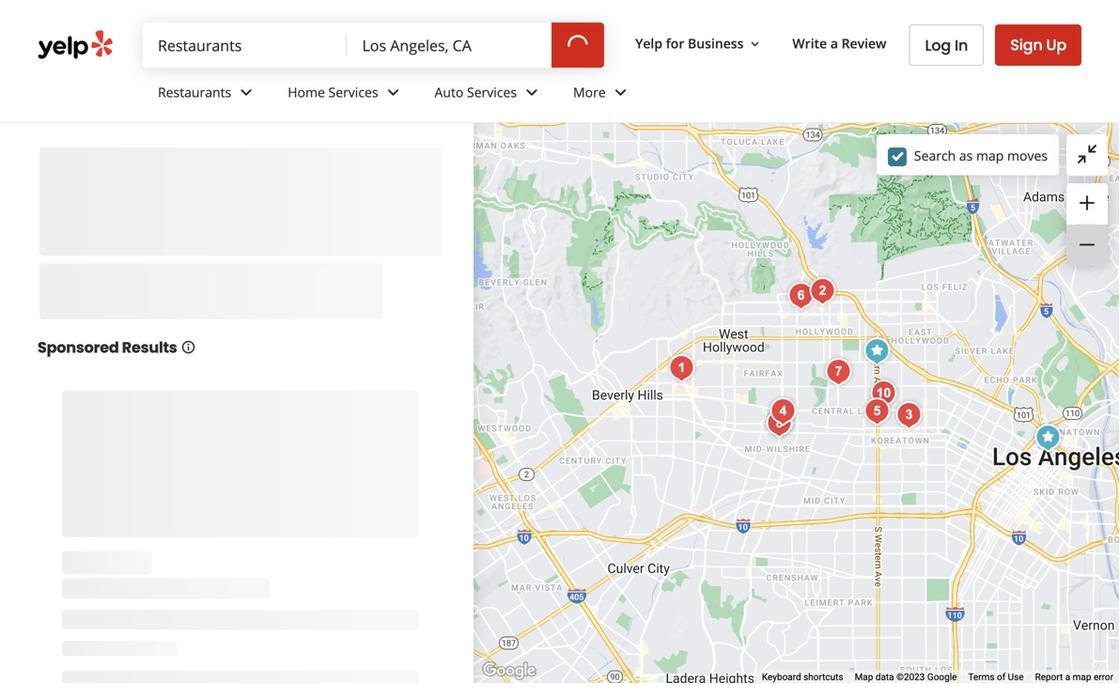 Task type: describe. For each thing, give the bounding box(es) containing it.
of
[[998, 672, 1006, 683]]

auto services link
[[420, 68, 559, 122]]

write a review
[[793, 34, 887, 52]]

map for moves
[[977, 146, 1005, 164]]

log
[[926, 35, 952, 56]]

google image
[[479, 659, 541, 684]]

write a review link
[[786, 26, 895, 60]]

met her at a bar image
[[762, 404, 800, 442]]

met him at a bar image
[[761, 405, 799, 443]]

data
[[876, 672, 895, 683]]

terms of use link
[[969, 672, 1025, 683]]

republique image
[[765, 393, 803, 431]]

none field find
[[158, 35, 332, 55]]

terms
[[969, 672, 995, 683]]

shortcuts
[[804, 672, 844, 683]]

starbucks image
[[1030, 419, 1068, 457]]

zoom out image
[[1077, 234, 1099, 256]]

loading image
[[563, 29, 594, 61]]

Loading search field
[[143, 23, 608, 68]]

24 chevron down v2 image for restaurants
[[235, 81, 258, 104]]

more
[[574, 83, 606, 101]]

report a map error link
[[1036, 672, 1114, 683]]

a for write
[[831, 34, 839, 52]]

services for home services
[[329, 83, 379, 101]]

sign
[[1011, 34, 1043, 55]]

home
[[288, 83, 325, 101]]

24 chevron down v2 image for more
[[610, 81, 633, 104]]

restaurants link
[[143, 68, 273, 122]]

error
[[1094, 672, 1114, 683]]

24 chevron down v2 image for home services
[[382, 81, 405, 104]]

keyboard shortcuts
[[762, 672, 844, 683]]

terms of use
[[969, 672, 1025, 683]]

auto services
[[435, 83, 517, 101]]

hangari kalguksu image
[[891, 397, 929, 434]]

sign up
[[1011, 34, 1067, 55]]

a for report
[[1066, 672, 1071, 683]]

la wangbal image
[[866, 375, 903, 413]]

©2023
[[897, 672, 926, 683]]

yelp for business
[[636, 34, 744, 52]]

yelp for business button
[[628, 26, 771, 60]]

pizza man image
[[859, 333, 897, 370]]

restaurants
[[158, 83, 232, 101]]

24 chevron down v2 image
[[521, 81, 544, 104]]

zoom in image
[[1077, 192, 1099, 214]]

moves
[[1008, 146, 1048, 164]]

auto
[[435, 83, 464, 101]]

use
[[1009, 672, 1025, 683]]

search as map moves
[[915, 146, 1048, 164]]

report a map error
[[1036, 672, 1114, 683]]

results
[[122, 337, 177, 358]]

great white image
[[820, 354, 858, 391]]



Task type: vqa. For each thing, say whether or not it's contained in the screenshot.
16 info v2 icon
yes



Task type: locate. For each thing, give the bounding box(es) containing it.
services for auto services
[[467, 83, 517, 101]]

home services
[[288, 83, 379, 101]]

l'antica pizzeria da michele image
[[783, 277, 820, 315]]

in
[[955, 35, 969, 56]]

0 vertical spatial map
[[977, 146, 1005, 164]]

log in
[[926, 35, 969, 56]]

1 horizontal spatial a
[[1066, 672, 1071, 683]]

search
[[915, 146, 957, 164]]

24 chevron down v2 image down loading search field
[[382, 81, 405, 104]]

yelp
[[636, 34, 663, 52]]

map region
[[420, 103, 1120, 684]]

group
[[1067, 183, 1109, 266]]

map data ©2023 google
[[855, 672, 958, 683]]

sign up link
[[996, 24, 1082, 66]]

3 24 chevron down v2 image from the left
[[610, 81, 633, 104]]

24 chevron down v2 image inside more link
[[610, 81, 633, 104]]

business categories element
[[143, 68, 1082, 122]]

0 horizontal spatial services
[[329, 83, 379, 101]]

services inside 'link'
[[329, 83, 379, 101]]

16 info v2 image
[[181, 340, 196, 355]]

granville image
[[663, 350, 701, 387]]

1 horizontal spatial map
[[1074, 672, 1092, 683]]

sponsored results
[[38, 337, 177, 358]]

as
[[960, 146, 974, 164]]

loading button
[[552, 23, 605, 68]]

2 horizontal spatial 24 chevron down v2 image
[[610, 81, 633, 104]]

write
[[793, 34, 828, 52]]

16 chevron down v2 image
[[748, 36, 763, 52]]

keyboard
[[762, 672, 802, 683]]

review
[[842, 34, 887, 52]]

collapse map image
[[1077, 143, 1099, 165]]

24 chevron down v2 image right more
[[610, 81, 633, 104]]

1 horizontal spatial 24 chevron down v2 image
[[382, 81, 405, 104]]

24 chevron down v2 image down find text field
[[235, 81, 258, 104]]

None field
[[158, 35, 332, 55], [362, 35, 537, 55], [362, 35, 537, 55]]

1 services from the left
[[329, 83, 379, 101]]

google
[[928, 672, 958, 683]]

services right the "home"
[[329, 83, 379, 101]]

services
[[329, 83, 379, 101], [467, 83, 517, 101]]

for
[[666, 34, 685, 52]]

a right report
[[1066, 672, 1071, 683]]

a
[[831, 34, 839, 52], [1066, 672, 1071, 683]]

24 chevron down v2 image inside home services 'link'
[[382, 81, 405, 104]]

map for error
[[1074, 672, 1092, 683]]

1 vertical spatial a
[[1066, 672, 1071, 683]]

map
[[855, 672, 874, 683]]

sponsored
[[38, 337, 119, 358]]

0 vertical spatial a
[[831, 34, 839, 52]]

0 horizontal spatial a
[[831, 34, 839, 52]]

business
[[688, 34, 744, 52]]

24 chevron down v2 image inside restaurants link
[[235, 81, 258, 104]]

2 24 chevron down v2 image from the left
[[382, 81, 405, 104]]

2 services from the left
[[467, 83, 517, 101]]

report
[[1036, 672, 1064, 683]]

map right as at right
[[977, 146, 1005, 164]]

running goose image
[[804, 273, 842, 310]]

map
[[977, 146, 1005, 164], [1074, 672, 1092, 683]]

1 horizontal spatial services
[[467, 83, 517, 101]]

services left 24 chevron down v2 icon
[[467, 83, 517, 101]]

a right write on the top of the page
[[831, 34, 839, 52]]

0 horizontal spatial 24 chevron down v2 image
[[235, 81, 258, 104]]

Find text field
[[158, 35, 332, 55]]

haneuem image
[[859, 393, 897, 431]]

home services link
[[273, 68, 420, 122]]

up
[[1047, 34, 1067, 55]]

24 chevron down v2 image
[[235, 81, 258, 104], [382, 81, 405, 104], [610, 81, 633, 104]]

1 24 chevron down v2 image from the left
[[235, 81, 258, 104]]

more link
[[559, 68, 648, 122]]

1 vertical spatial map
[[1074, 672, 1092, 683]]

log in link
[[910, 24, 985, 66]]

keyboard shortcuts button
[[762, 671, 844, 684]]

0 horizontal spatial map
[[977, 146, 1005, 164]]

map left error
[[1074, 672, 1092, 683]]



